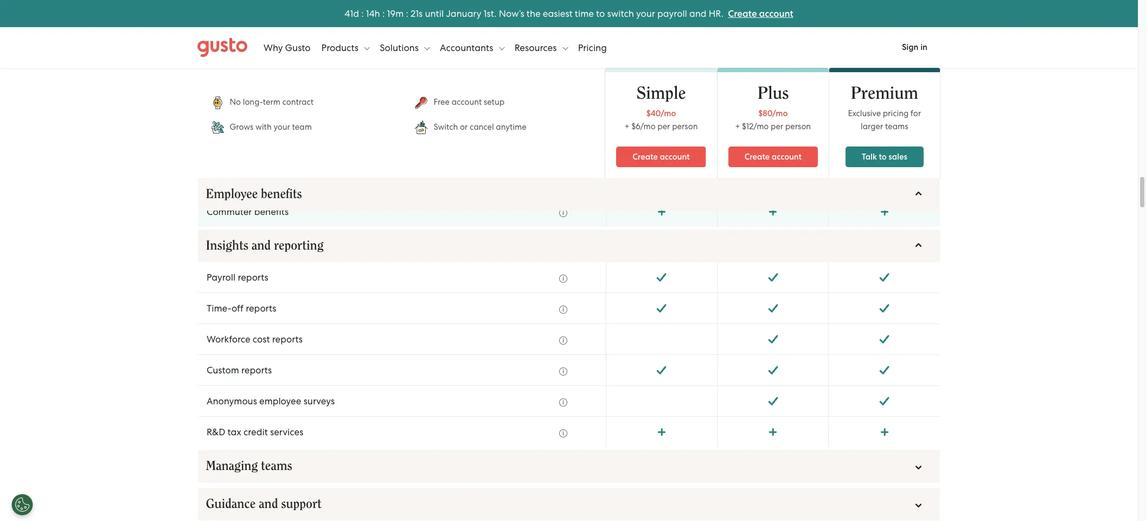 Task type: locate. For each thing, give the bounding box(es) containing it.
1 horizontal spatial teams
[[886, 122, 909, 131]]

hsas and fsas
[[207, 21, 270, 31]]

your
[[637, 8, 656, 19], [274, 122, 291, 132]]

per
[[658, 122, 671, 131], [771, 122, 784, 131]]

services
[[270, 427, 304, 437]]

create down $12/mo
[[745, 152, 771, 162]]

talk to sales
[[863, 152, 908, 162]]

and down long- at the left of page
[[250, 113, 267, 124]]

create account link down $12/mo
[[729, 147, 819, 167]]

resources button
[[515, 31, 568, 64]]

+ inside the "$80/mo + $12/mo per person"
[[736, 122, 741, 131]]

cost
[[253, 334, 270, 345]]

anytime
[[497, 122, 527, 132]]

long-
[[243, 97, 263, 107]]

and left support
[[259, 498, 278, 511]]

and right insights
[[252, 239, 271, 252]]

person inside $40/mo + $6/mo per person
[[673, 122, 698, 131]]

0 vertical spatial savings
[[269, 113, 301, 124]]

0 vertical spatial benefits
[[261, 188, 302, 201]]

benefits down employee benefits at left top
[[254, 206, 289, 217]]

and for savings
[[250, 113, 267, 124]]

and inside 4 1 d : 1 4 h : 1 9 m : 2 1 s until january 1st. now's the easiest time to switch your payroll and hr. create account
[[690, 8, 707, 19]]

your right 'switch'
[[637, 8, 656, 19]]

person
[[673, 122, 698, 131], [786, 122, 812, 131]]

0 horizontal spatial create account
[[633, 152, 690, 162]]

create account link right 'hr.'
[[729, 8, 794, 19]]

1 left h : on the left of the page
[[350, 8, 353, 19]]

accountants button
[[440, 31, 505, 64]]

switch
[[608, 8, 634, 19]]

0 horizontal spatial your
[[274, 122, 291, 132]]

person down the '$40/mo'
[[673, 122, 698, 131]]

hsas
[[207, 21, 229, 31]]

1 vertical spatial teams
[[261, 460, 293, 473]]

401(k) retirement savings
[[207, 175, 313, 186]]

0 vertical spatial your
[[637, 8, 656, 19]]

savings right retirement
[[281, 175, 313, 186]]

1 horizontal spatial gusto
[[285, 42, 311, 53]]

and left 'hr.'
[[690, 8, 707, 19]]

and for reporting
[[252, 239, 271, 252]]

1 horizontal spatial per
[[771, 122, 784, 131]]

create account down $12/mo
[[745, 152, 802, 162]]

+ left $12/mo
[[736, 122, 741, 131]]

create account for simple
[[633, 152, 690, 162]]

0 vertical spatial to
[[596, 8, 605, 19]]

teams
[[886, 122, 909, 131], [261, 460, 293, 473]]

1 vertical spatial savings
[[281, 175, 313, 186]]

teams inside dropdown button
[[261, 460, 293, 473]]

4
[[345, 8, 350, 19], [369, 8, 375, 19]]

1 vertical spatial gusto
[[207, 82, 232, 93]]

create account link for plus
[[729, 147, 819, 167]]

gusto up no
[[207, 82, 232, 93]]

1 right h : on the left of the page
[[387, 8, 390, 19]]

401(k)
[[207, 175, 232, 186]]

1 horizontal spatial your
[[637, 8, 656, 19]]

s
[[419, 8, 423, 19]]

employee up contract
[[264, 82, 306, 93]]

r&d
[[207, 427, 225, 437]]

your right "with"
[[274, 122, 291, 132]]

per down $80/mo
[[771, 122, 784, 131]]

d :
[[353, 8, 364, 19]]

plus
[[758, 85, 789, 102]]

employee up services
[[259, 396, 301, 407]]

teams inside exclusive pricing for larger teams
[[886, 122, 909, 131]]

switch or cancel anytime
[[434, 122, 527, 132]]

teams down services
[[261, 460, 293, 473]]

benefits down "401(k) retirement savings"
[[261, 188, 302, 201]]

to right "talk"
[[880, 152, 887, 162]]

$40/mo + $6/mo per person
[[625, 109, 698, 131]]

1 + from the left
[[625, 122, 630, 131]]

0 horizontal spatial +
[[625, 122, 630, 131]]

create account down $6/mo
[[633, 152, 690, 162]]

employee benefits
[[206, 188, 302, 201]]

per down the '$40/mo'
[[658, 122, 671, 131]]

0 vertical spatial gusto
[[285, 42, 311, 53]]

wallet
[[235, 82, 262, 93]]

0 horizontal spatial per
[[658, 122, 671, 131]]

0 horizontal spatial to
[[596, 8, 605, 19]]

+ inside $40/mo + $6/mo per person
[[625, 122, 630, 131]]

spending
[[207, 113, 248, 124]]

1 horizontal spatial +
[[736, 122, 741, 131]]

$6/mo
[[632, 122, 656, 131]]

to
[[596, 8, 605, 19], [880, 152, 887, 162]]

exclusive
[[849, 109, 882, 118]]

time-
[[207, 303, 232, 314]]

0 horizontal spatial 4
[[345, 8, 350, 19]]

workforce
[[207, 334, 251, 345]]

surveys
[[304, 396, 335, 407]]

create account link down $6/mo
[[617, 147, 707, 167]]

now's
[[499, 8, 525, 19]]

free
[[434, 97, 450, 107]]

gusto right why
[[285, 42, 311, 53]]

insights and reporting button
[[198, 230, 941, 262]]

1 vertical spatial employee
[[259, 396, 301, 407]]

2 per from the left
[[771, 122, 784, 131]]

benefits inside dropdown button
[[261, 188, 302, 201]]

custom
[[207, 365, 239, 376]]

0 vertical spatial teams
[[886, 122, 909, 131]]

1 horizontal spatial person
[[786, 122, 812, 131]]

2 create account from the left
[[745, 152, 802, 162]]

1 vertical spatial benefits
[[254, 206, 289, 217]]

benefits for employee benefits
[[261, 188, 302, 201]]

fsas
[[250, 21, 270, 31]]

anonymous
[[207, 396, 257, 407]]

easiest
[[543, 8, 573, 19]]

gusto
[[285, 42, 311, 53], [207, 82, 232, 93]]

the
[[527, 8, 541, 19]]

life and disability insurance
[[207, 52, 325, 62]]

$12/mo
[[743, 122, 769, 131]]

0 horizontal spatial gusto
[[207, 82, 232, 93]]

create
[[729, 8, 757, 19], [633, 152, 659, 162], [745, 152, 771, 162]]

hr.
[[709, 8, 724, 19]]

0 horizontal spatial teams
[[261, 460, 293, 473]]

person inside the "$80/mo + $12/mo per person"
[[786, 122, 812, 131]]

4 left the d :
[[345, 8, 350, 19]]

and right life
[[224, 52, 241, 62]]

1 right m :
[[416, 8, 419, 19]]

spending and savings accounts
[[207, 113, 342, 124]]

to right time
[[596, 8, 605, 19]]

create down $6/mo
[[633, 152, 659, 162]]

reports right payroll
[[238, 272, 268, 283]]

setup
[[484, 97, 505, 107]]

1 create account from the left
[[633, 152, 690, 162]]

create account link
[[729, 8, 794, 19], [617, 147, 707, 167], [729, 147, 819, 167]]

per inside $40/mo + $6/mo per person
[[658, 122, 671, 131]]

until
[[425, 8, 444, 19]]

payroll
[[207, 272, 236, 283]]

anonymous employee surveys
[[207, 396, 335, 407]]

pricing
[[884, 109, 909, 118]]

person for plus
[[786, 122, 812, 131]]

+ left $6/mo
[[625, 122, 630, 131]]

savings down term in the left of the page
[[269, 113, 301, 124]]

off
[[232, 303, 244, 314]]

1 per from the left
[[658, 122, 671, 131]]

savings for retirement
[[281, 175, 313, 186]]

2 1 from the left
[[366, 8, 369, 19]]

2 person from the left
[[786, 122, 812, 131]]

1 horizontal spatial create account
[[745, 152, 802, 162]]

create for plus
[[745, 152, 771, 162]]

savings
[[269, 113, 301, 124], [281, 175, 313, 186]]

create account link for simple
[[617, 147, 707, 167]]

support
[[282, 498, 322, 511]]

person down $80/mo
[[786, 122, 812, 131]]

+ for plus
[[736, 122, 741, 131]]

teams down pricing
[[886, 122, 909, 131]]

time-off reports
[[207, 303, 276, 314]]

1 1 from the left
[[350, 8, 353, 19]]

reports right off
[[246, 303, 276, 314]]

4 right the d :
[[369, 8, 375, 19]]

simple
[[637, 85, 687, 102]]

per for simple
[[658, 122, 671, 131]]

guidance and support
[[206, 498, 322, 511]]

grows with your team
[[230, 122, 312, 132]]

and left fsas
[[231, 21, 248, 31]]

r&d tax credit services
[[207, 427, 304, 437]]

1 right the d :
[[366, 8, 369, 19]]

2
[[411, 8, 416, 19]]

benefits for commuter benefits
[[254, 206, 289, 217]]

sign
[[903, 42, 919, 52]]

per inside the "$80/mo + $12/mo per person"
[[771, 122, 784, 131]]

0 horizontal spatial person
[[673, 122, 698, 131]]

reports right cost
[[272, 334, 303, 345]]

2 + from the left
[[736, 122, 741, 131]]

1 horizontal spatial 4
[[369, 8, 375, 19]]

1 person from the left
[[673, 122, 698, 131]]

why gusto
[[264, 42, 311, 53]]

$80/mo + $12/mo per person
[[736, 109, 812, 131]]

$80/mo
[[759, 109, 789, 118]]

1 vertical spatial to
[[880, 152, 887, 162]]



Task type: vqa. For each thing, say whether or not it's contained in the screenshot.
'and' in "Accept and Continue" button
no



Task type: describe. For each thing, give the bounding box(es) containing it.
solutions button
[[380, 31, 430, 64]]

create account for plus
[[745, 152, 802, 162]]

contract
[[283, 97, 314, 107]]

accounts
[[303, 113, 342, 124]]

workers' compensation image
[[549, 0, 579, 9]]

pricing
[[578, 42, 607, 53]]

managing
[[206, 460, 258, 473]]

commuter
[[207, 206, 252, 217]]

reports down workforce cost reports
[[242, 365, 272, 376]]

payroll reports
[[207, 272, 268, 283]]

1st.
[[484, 8, 497, 19]]

per for plus
[[771, 122, 784, 131]]

guidance
[[206, 498, 256, 511]]

h :
[[375, 8, 385, 19]]

and for disability
[[224, 52, 241, 62]]

employee benefits button
[[198, 178, 941, 211]]

larger
[[862, 122, 884, 131]]

$40/mo
[[647, 109, 677, 118]]

savings for and
[[269, 113, 301, 124]]

online payroll services, hr, and benefits | gusto image
[[198, 38, 247, 57]]

why gusto link
[[264, 31, 311, 64]]

reporting
[[274, 239, 324, 252]]

january
[[446, 8, 482, 19]]

pricing link
[[578, 31, 607, 64]]

talk
[[863, 152, 878, 162]]

0 vertical spatial employee
[[264, 82, 306, 93]]

no long-term contract
[[230, 97, 314, 107]]

products button
[[322, 31, 370, 64]]

with
[[256, 122, 272, 132]]

your inside 4 1 d : 1 4 h : 1 9 m : 2 1 s until january 1st. now's the easiest time to switch your payroll and hr. create account
[[637, 8, 656, 19]]

resources
[[515, 42, 559, 53]]

3 1 from the left
[[387, 8, 390, 19]]

commuter benefits
[[207, 206, 289, 217]]

for
[[911, 109, 922, 118]]

or
[[460, 122, 468, 132]]

and for support
[[259, 498, 278, 511]]

1 4 from the left
[[345, 8, 350, 19]]

to inside 4 1 d : 1 4 h : 1 9 m : 2 1 s until january 1st. now's the easiest time to switch your payroll and hr. create account
[[596, 8, 605, 19]]

cancel
[[470, 122, 495, 132]]

switch
[[434, 122, 458, 132]]

and for fsas
[[231, 21, 248, 31]]

create right 'hr.'
[[729, 8, 757, 19]]

2 4 from the left
[[369, 8, 375, 19]]

m :
[[396, 8, 409, 19]]

create for simple
[[633, 152, 659, 162]]

grows
[[230, 122, 254, 132]]

sign in
[[903, 42, 928, 52]]

premium
[[852, 85, 919, 102]]

no
[[230, 97, 241, 107]]

workforce cost reports
[[207, 334, 303, 345]]

main element
[[198, 31, 941, 64]]

exclusive pricing for larger teams
[[849, 109, 922, 131]]

4 1 d : 1 4 h : 1 9 m : 2 1 s until january 1st. now's the easiest time to switch your payroll and hr. create account
[[345, 8, 794, 19]]

why
[[264, 42, 283, 53]]

talk to sales link
[[846, 147, 924, 167]]

insights
[[206, 239, 249, 252]]

4 1 from the left
[[416, 8, 419, 19]]

custom reports
[[207, 365, 272, 376]]

app
[[309, 82, 326, 93]]

managing teams button
[[198, 450, 941, 482]]

free account setup
[[434, 97, 505, 107]]

person for simple
[[673, 122, 698, 131]]

disability
[[243, 52, 282, 62]]

time
[[575, 8, 594, 19]]

accountants
[[440, 42, 496, 53]]

gusto inside the main element
[[285, 42, 311, 53]]

tax
[[228, 427, 241, 437]]

1 vertical spatial your
[[274, 122, 291, 132]]

sign in link
[[890, 35, 941, 60]]

solutions
[[380, 42, 421, 53]]

term
[[263, 97, 281, 107]]

sales
[[889, 152, 908, 162]]

in
[[921, 42, 928, 52]]

9
[[390, 8, 396, 19]]

managing teams
[[206, 460, 293, 473]]

insurance
[[284, 52, 325, 62]]

1 horizontal spatial to
[[880, 152, 887, 162]]

employee
[[206, 188, 258, 201]]

+ for simple
[[625, 122, 630, 131]]



